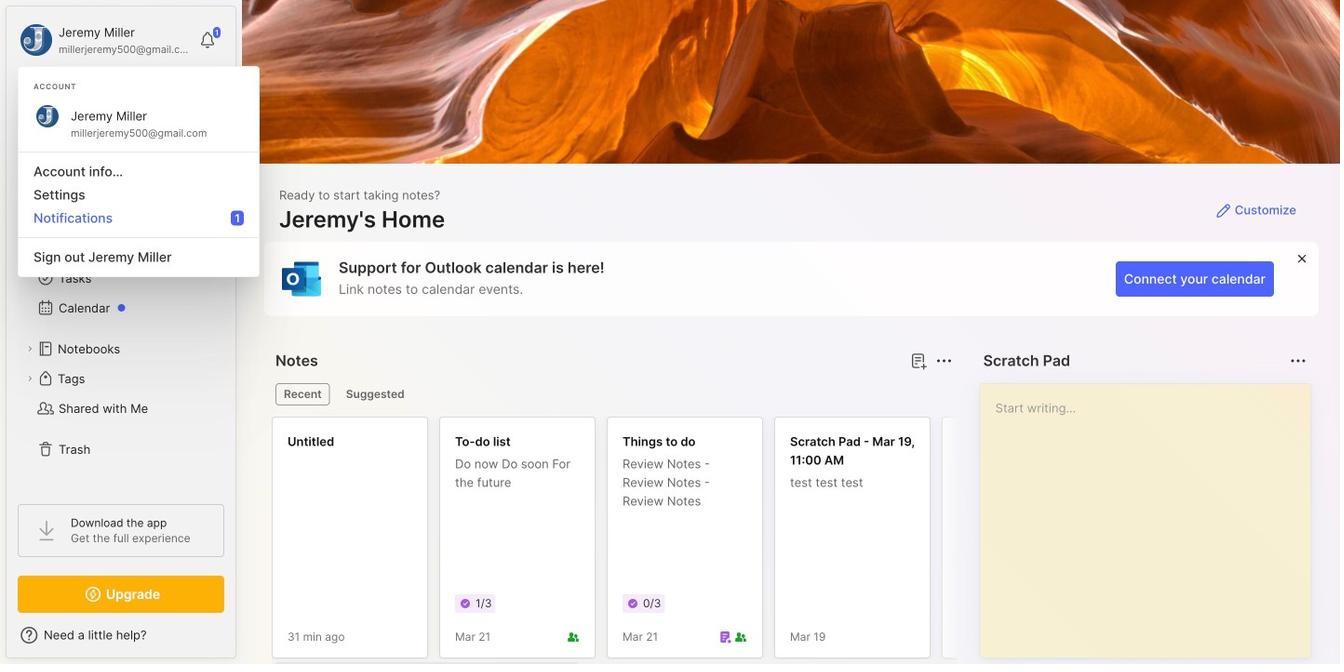 Task type: vqa. For each thing, say whether or not it's contained in the screenshot.
TAB LIST
yes



Task type: locate. For each thing, give the bounding box(es) containing it.
tree
[[7, 181, 235, 488]]

tab
[[275, 383, 330, 406], [338, 383, 413, 406]]

dropdown list menu
[[19, 144, 259, 269]]

row group
[[272, 417, 1340, 665]]

More actions field
[[1285, 348, 1311, 374]]

Search text field
[[51, 95, 200, 113]]

click to collapse image
[[235, 630, 249, 652]]

0 horizontal spatial tab
[[275, 383, 330, 406]]

None search field
[[51, 92, 200, 114]]

2 tab from the left
[[338, 383, 413, 406]]

tab list
[[275, 383, 950, 406]]

expand tags image
[[24, 373, 35, 384]]

1 horizontal spatial tab
[[338, 383, 413, 406]]

tree inside main "element"
[[7, 181, 235, 488]]



Task type: describe. For each thing, give the bounding box(es) containing it.
expand notebooks image
[[24, 343, 35, 355]]

none search field inside main "element"
[[51, 92, 200, 114]]

Account field
[[18, 21, 190, 59]]

main element
[[0, 0, 242, 665]]

more actions image
[[1287, 350, 1310, 372]]

Start writing… text field
[[996, 384, 1310, 643]]

WHAT'S NEW field
[[7, 621, 235, 651]]

1 tab from the left
[[275, 383, 330, 406]]



